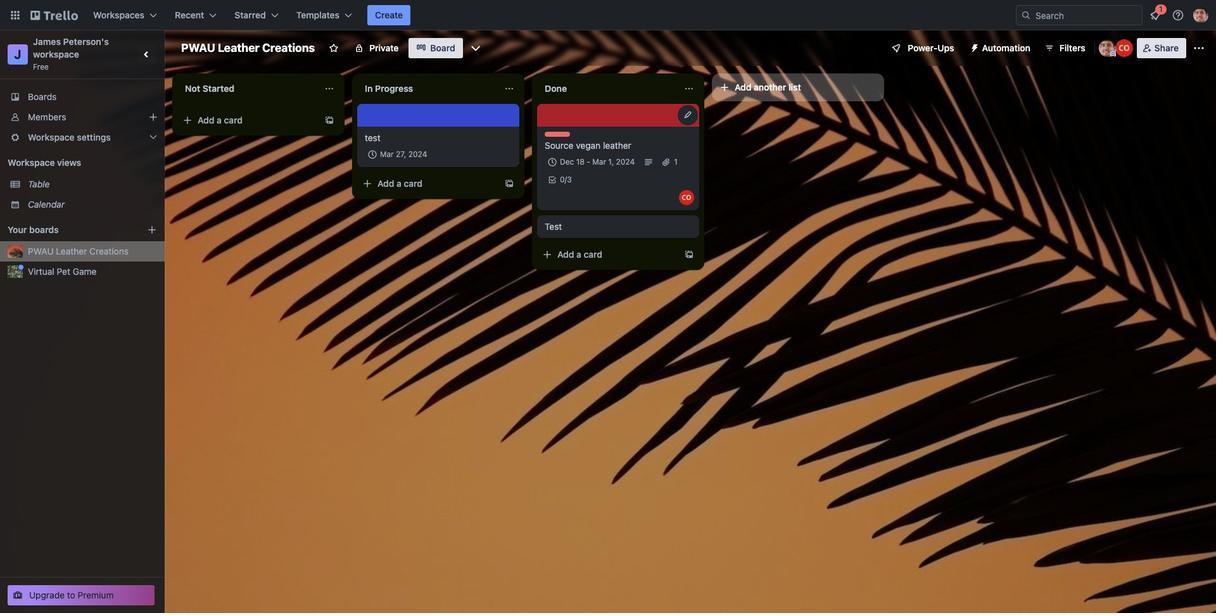 Task type: vqa. For each thing, say whether or not it's contained in the screenshot.
PUBLIC on the bottom right of the page
no



Task type: describe. For each thing, give the bounding box(es) containing it.
0 vertical spatial card
[[224, 115, 243, 125]]

sm image
[[964, 38, 982, 56]]

1 vertical spatial leather
[[56, 246, 87, 257]]

sourcing source vegan leather
[[545, 132, 631, 151]]

recent
[[175, 10, 204, 20]]

james peterson's workspace free
[[33, 36, 111, 72]]

leather inside board name text field
[[218, 41, 260, 54]]

18
[[576, 157, 585, 167]]

progress
[[375, 83, 413, 94]]

not
[[185, 83, 200, 94]]

settings
[[77, 132, 111, 143]]

views
[[57, 157, 81, 168]]

creations inside board name text field
[[262, 41, 315, 54]]

In Progress text field
[[357, 79, 497, 99]]

open information menu image
[[1172, 9, 1184, 22]]

0 vertical spatial add a card button
[[177, 110, 319, 130]]

27,
[[396, 149, 406, 159]]

0 horizontal spatial james peterson (jamespeterson93) image
[[1099, 39, 1116, 57]]

workspace settings
[[28, 132, 111, 143]]

pet
[[57, 266, 70, 277]]

test
[[365, 132, 380, 143]]

boards
[[29, 224, 59, 235]]

boards link
[[0, 87, 165, 107]]

power-ups
[[908, 42, 954, 53]]

pwau inside board name text field
[[181, 41, 215, 54]]

vegan
[[576, 140, 601, 151]]

workspace
[[33, 49, 79, 60]]

your boards
[[8, 224, 59, 235]]

power-
[[908, 42, 938, 53]]

workspace navigation collapse icon image
[[138, 46, 156, 63]]

create
[[375, 10, 403, 20]]

edit card image
[[683, 110, 693, 120]]

filters button
[[1040, 38, 1089, 58]]

workspace settings button
[[0, 127, 165, 148]]

test link
[[365, 132, 512, 144]]

private button
[[347, 38, 406, 58]]

Dec 18 - Mar 1, 2024 checkbox
[[545, 155, 639, 170]]

not started
[[185, 83, 234, 94]]

add down test
[[557, 249, 574, 260]]

add another list
[[735, 82, 801, 92]]

this member is an admin of this board. image
[[1110, 51, 1116, 57]]

add another list button
[[712, 73, 884, 101]]

1,
[[608, 157, 614, 167]]

pwau leather creations inside pwau leather creations link
[[28, 246, 129, 257]]

0
[[560, 175, 565, 184]]

0 / 3
[[560, 175, 572, 184]]

1 notification image
[[1148, 8, 1163, 23]]

done
[[545, 83, 567, 94]]

game
[[73, 266, 97, 277]]

sourcing
[[545, 132, 577, 141]]

2024 inside checkbox
[[616, 157, 635, 167]]

3
[[567, 175, 572, 184]]

create from template… image for add a card button corresponding to in progress
[[504, 179, 514, 189]]

0 vertical spatial james peterson (jamespeterson93) image
[[1193, 8, 1208, 23]]

add inside "add another list" button
[[735, 82, 751, 92]]

workspace for workspace views
[[8, 157, 55, 168]]

power-ups button
[[882, 38, 962, 58]]

board
[[430, 42, 455, 53]]

members link
[[0, 107, 165, 127]]

share
[[1154, 42, 1179, 53]]

Mar 27, 2024 checkbox
[[365, 147, 431, 162]]

free
[[33, 62, 49, 72]]

boards
[[28, 91, 57, 102]]

christina overa (christinaovera) image
[[1115, 39, 1133, 57]]

create from template… image
[[684, 250, 694, 260]]

automation button
[[964, 38, 1038, 58]]

list
[[789, 82, 801, 92]]

starred
[[235, 10, 266, 20]]

recent button
[[167, 5, 224, 25]]

started
[[203, 83, 234, 94]]

ups
[[938, 42, 954, 53]]

pwau leather creations inside board name text field
[[181, 41, 315, 54]]

premium
[[78, 590, 114, 600]]



Task type: locate. For each thing, give the bounding box(es) containing it.
Not Started text field
[[177, 79, 317, 99]]

0 horizontal spatial create from template… image
[[324, 115, 334, 125]]

board link
[[409, 38, 463, 58]]

1 horizontal spatial mar
[[592, 157, 606, 167]]

2 vertical spatial add a card
[[557, 249, 602, 260]]

1 vertical spatial workspace
[[8, 157, 55, 168]]

add a card button down not started text field
[[177, 110, 319, 130]]

1 vertical spatial card
[[404, 178, 423, 189]]

2 horizontal spatial add a card button
[[537, 244, 679, 265]]

card down mar 27, 2024
[[404, 178, 423, 189]]

upgrade to premium
[[29, 590, 114, 600]]

1 vertical spatial james peterson (jamespeterson93) image
[[1099, 39, 1116, 57]]

0 vertical spatial creations
[[262, 41, 315, 54]]

1 vertical spatial add a card
[[377, 178, 423, 189]]

back to home image
[[30, 5, 78, 25]]

table link
[[28, 178, 157, 191]]

1 horizontal spatial pwau leather creations
[[181, 41, 315, 54]]

2 vertical spatial a
[[576, 249, 581, 260]]

add left another
[[735, 82, 751, 92]]

card down test link at top
[[584, 249, 602, 260]]

add down not started
[[198, 115, 214, 125]]

1
[[674, 157, 678, 167]]

2 vertical spatial add a card button
[[537, 244, 679, 265]]

Search field
[[1031, 6, 1142, 25]]

1 horizontal spatial create from template… image
[[504, 179, 514, 189]]

0 vertical spatial add a card
[[198, 115, 243, 125]]

1 vertical spatial pwau
[[28, 246, 54, 257]]

1 horizontal spatial a
[[397, 178, 401, 189]]

/
[[565, 175, 567, 184]]

0 horizontal spatial 2024
[[408, 149, 427, 159]]

primary element
[[0, 0, 1216, 30]]

1 vertical spatial add a card button
[[357, 174, 499, 194]]

0 vertical spatial a
[[217, 115, 222, 125]]

card
[[224, 115, 243, 125], [404, 178, 423, 189], [584, 249, 602, 260]]

mar inside option
[[380, 149, 394, 159]]

workspace views
[[8, 157, 81, 168]]

filters
[[1059, 42, 1085, 53]]

add a card button down mar 27, 2024
[[357, 174, 499, 194]]

1 horizontal spatial add a card button
[[357, 174, 499, 194]]

card for done
[[584, 249, 602, 260]]

members
[[28, 111, 66, 122]]

add a card button for done
[[537, 244, 679, 265]]

2 horizontal spatial add a card
[[557, 249, 602, 260]]

test link
[[545, 220, 692, 233]]

workspace for workspace settings
[[28, 132, 75, 143]]

create button
[[367, 5, 411, 25]]

mar 27, 2024
[[380, 149, 427, 159]]

add a card for done
[[557, 249, 602, 260]]

2 horizontal spatial card
[[584, 249, 602, 260]]

leather
[[603, 140, 631, 151]]

james peterson (jamespeterson93) image right open information menu icon
[[1193, 8, 1208, 23]]

star or unstar board image
[[329, 43, 339, 53]]

private
[[369, 42, 399, 53]]

0 horizontal spatial card
[[224, 115, 243, 125]]

test
[[545, 221, 562, 232]]

card down not started text field
[[224, 115, 243, 125]]

christina overa (christinaovera) image
[[679, 190, 694, 205]]

pwau up virtual
[[28, 246, 54, 257]]

leather
[[218, 41, 260, 54], [56, 246, 87, 257]]

1 horizontal spatial leather
[[218, 41, 260, 54]]

creations down templates
[[262, 41, 315, 54]]

pwau
[[181, 41, 215, 54], [28, 246, 54, 257]]

Done text field
[[537, 79, 676, 99]]

1 horizontal spatial 2024
[[616, 157, 635, 167]]

creations up virtual pet game link
[[89, 246, 129, 257]]

virtual
[[28, 266, 54, 277]]

1 horizontal spatial card
[[404, 178, 423, 189]]

a for in progress
[[397, 178, 401, 189]]

workspaces button
[[86, 5, 165, 25]]

mar
[[380, 149, 394, 159], [592, 157, 606, 167]]

add a card down started
[[198, 115, 243, 125]]

0 horizontal spatial creations
[[89, 246, 129, 257]]

leather down starred
[[218, 41, 260, 54]]

color: bold red, title: "sourcing" element
[[545, 132, 577, 141]]

add a card down mar 27, 2024 option
[[377, 178, 423, 189]]

add down mar 27, 2024 option
[[377, 178, 394, 189]]

templates
[[296, 10, 340, 20]]

create from template… image
[[324, 115, 334, 125], [504, 179, 514, 189]]

create from template… image for add a card button to the top
[[324, 115, 334, 125]]

james peterson's workspace link
[[33, 36, 111, 60]]

table
[[28, 179, 50, 189]]

2024 right '27,'
[[408, 149, 427, 159]]

a down mar 27, 2024 option
[[397, 178, 401, 189]]

add a card
[[198, 115, 243, 125], [377, 178, 423, 189], [557, 249, 602, 260]]

a down test link at top
[[576, 249, 581, 260]]

add
[[735, 82, 751, 92], [198, 115, 214, 125], [377, 178, 394, 189], [557, 249, 574, 260]]

source vegan leather link
[[545, 139, 692, 152]]

1 horizontal spatial james peterson (jamespeterson93) image
[[1193, 8, 1208, 23]]

starred button
[[227, 5, 286, 25]]

virtual pet game link
[[28, 265, 157, 278]]

0 vertical spatial pwau
[[181, 41, 215, 54]]

-
[[587, 157, 590, 167]]

j link
[[8, 44, 28, 65]]

workspace
[[28, 132, 75, 143], [8, 157, 55, 168]]

1 vertical spatial create from template… image
[[504, 179, 514, 189]]

calendar link
[[28, 198, 157, 211]]

workspaces
[[93, 10, 144, 20]]

a for done
[[576, 249, 581, 260]]

add a card button down test link at top
[[537, 244, 679, 265]]

leather down your boards with 2 items element
[[56, 246, 87, 257]]

upgrade
[[29, 590, 65, 600]]

2024
[[408, 149, 427, 159], [616, 157, 635, 167]]

pwau leather creations down starred
[[181, 41, 315, 54]]

add board image
[[147, 225, 157, 235]]

upgrade to premium link
[[8, 585, 155, 606]]

workspace down members
[[28, 132, 75, 143]]

2024 right 1,
[[616, 157, 635, 167]]

a
[[217, 115, 222, 125], [397, 178, 401, 189], [576, 249, 581, 260]]

in
[[365, 83, 373, 94]]

j
[[14, 47, 21, 61]]

calendar
[[28, 199, 65, 210]]

a down started
[[217, 115, 222, 125]]

james peterson (jamespeterson93) image right filters
[[1099, 39, 1116, 57]]

pwau leather creations link
[[28, 245, 157, 258]]

0 horizontal spatial pwau leather creations
[[28, 246, 129, 257]]

workspace up table
[[8, 157, 55, 168]]

0 vertical spatial pwau leather creations
[[181, 41, 315, 54]]

1 vertical spatial creations
[[89, 246, 129, 257]]

james peterson (jamespeterson93) image
[[1193, 8, 1208, 23], [1099, 39, 1116, 57]]

workspace inside dropdown button
[[28, 132, 75, 143]]

mar inside checkbox
[[592, 157, 606, 167]]

automation
[[982, 42, 1030, 53]]

peterson's
[[63, 36, 109, 47]]

2 horizontal spatial a
[[576, 249, 581, 260]]

1 vertical spatial pwau leather creations
[[28, 246, 129, 257]]

1 horizontal spatial pwau
[[181, 41, 215, 54]]

0 horizontal spatial a
[[217, 115, 222, 125]]

1 horizontal spatial creations
[[262, 41, 315, 54]]

Board name text field
[[175, 38, 321, 58]]

0 horizontal spatial leather
[[56, 246, 87, 257]]

to
[[67, 590, 75, 600]]

dec 18 - mar 1, 2024
[[560, 157, 635, 167]]

templates button
[[289, 5, 360, 25]]

2024 inside option
[[408, 149, 427, 159]]

0 vertical spatial create from template… image
[[324, 115, 334, 125]]

pwau leather creations
[[181, 41, 315, 54], [28, 246, 129, 257]]

share button
[[1137, 38, 1186, 58]]

show menu image
[[1193, 42, 1205, 54]]

virtual pet game
[[28, 266, 97, 277]]

0 vertical spatial leather
[[218, 41, 260, 54]]

add a card button
[[177, 110, 319, 130], [357, 174, 499, 194], [537, 244, 679, 265]]

source
[[545, 140, 573, 151]]

pwau down the recent popup button in the top of the page
[[181, 41, 215, 54]]

1 horizontal spatial add a card
[[377, 178, 423, 189]]

creations
[[262, 41, 315, 54], [89, 246, 129, 257]]

add a card for in progress
[[377, 178, 423, 189]]

0 horizontal spatial add a card
[[198, 115, 243, 125]]

mar left '27,'
[[380, 149, 394, 159]]

your boards with 2 items element
[[8, 222, 128, 238]]

1 vertical spatial a
[[397, 178, 401, 189]]

james
[[33, 36, 61, 47]]

dec
[[560, 157, 574, 167]]

0 horizontal spatial add a card button
[[177, 110, 319, 130]]

pwau leather creations up game
[[28, 246, 129, 257]]

your
[[8, 224, 27, 235]]

0 horizontal spatial mar
[[380, 149, 394, 159]]

add a card down test
[[557, 249, 602, 260]]

card for in progress
[[404, 178, 423, 189]]

another
[[754, 82, 786, 92]]

mar right -
[[592, 157, 606, 167]]

2 vertical spatial card
[[584, 249, 602, 260]]

add a card button for in progress
[[357, 174, 499, 194]]

0 horizontal spatial pwau
[[28, 246, 54, 257]]

in progress
[[365, 83, 413, 94]]

search image
[[1021, 10, 1031, 20]]

0 vertical spatial workspace
[[28, 132, 75, 143]]

customize views image
[[469, 42, 482, 54]]



